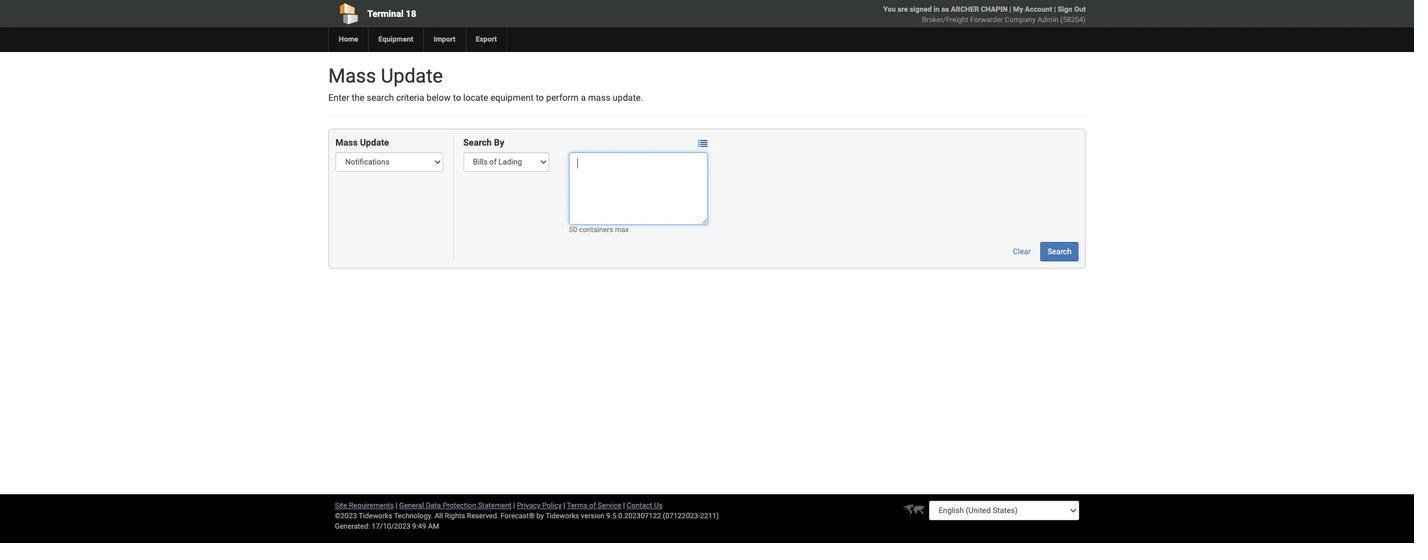 Task type: describe. For each thing, give the bounding box(es) containing it.
you
[[884, 5, 896, 14]]

site requirements link
[[335, 501, 394, 510]]

policy
[[542, 501, 562, 510]]

in
[[934, 5, 940, 14]]

2 to from the left
[[536, 92, 544, 103]]

am
[[428, 522, 439, 531]]

rights
[[445, 512, 465, 520]]

signed
[[910, 5, 932, 14]]

admin
[[1038, 16, 1059, 24]]

export link
[[465, 27, 507, 52]]

sign
[[1058, 5, 1073, 14]]

9.5.0.202307122
[[606, 512, 661, 520]]

site
[[335, 501, 347, 510]]

generated:
[[335, 522, 370, 531]]

data
[[426, 501, 441, 510]]

18
[[406, 8, 416, 19]]

account
[[1025, 5, 1053, 14]]

sign out link
[[1058, 5, 1086, 14]]

update for mass update enter the search criteria below to locate equipment to perform a mass update.
[[381, 64, 443, 87]]

terms of service link
[[567, 501, 622, 510]]

(58204)
[[1061, 16, 1086, 24]]

| up 'tideworks'
[[564, 501, 565, 510]]

| up forecast® on the bottom of page
[[513, 501, 515, 510]]

home
[[339, 35, 358, 44]]

general
[[399, 501, 424, 510]]

search button
[[1041, 242, 1079, 262]]

| up 9.5.0.202307122
[[623, 501, 625, 510]]

technology.
[[394, 512, 433, 520]]

update.
[[613, 92, 643, 103]]

all
[[435, 512, 443, 520]]

us
[[654, 501, 663, 510]]

archer
[[951, 5, 979, 14]]

2211)
[[700, 512, 719, 520]]

max
[[615, 226, 629, 234]]

clear button
[[1006, 242, 1038, 262]]

clear
[[1013, 247, 1031, 256]]

contact
[[627, 501, 652, 510]]

| left general
[[396, 501, 398, 510]]

equipment
[[378, 35, 414, 44]]

as
[[942, 5, 949, 14]]

company
[[1005, 16, 1036, 24]]

equipment
[[491, 92, 534, 103]]

9:49
[[412, 522, 426, 531]]

©2023 tideworks
[[335, 512, 392, 520]]

mass for mass update
[[336, 137, 358, 148]]

of
[[589, 501, 596, 510]]

my account link
[[1013, 5, 1053, 14]]

search by
[[463, 137, 504, 148]]

by
[[494, 137, 504, 148]]

| left 'my'
[[1010, 5, 1012, 14]]

terminal 18
[[367, 8, 416, 19]]



Task type: locate. For each thing, give the bounding box(es) containing it.
to right below
[[453, 92, 461, 103]]

privacy policy link
[[517, 501, 562, 510]]

search
[[367, 92, 394, 103]]

terminal 18 link
[[328, 0, 633, 27]]

version
[[581, 512, 605, 520]]

mass update enter the search criteria below to locate equipment to perform a mass update.
[[328, 64, 643, 103]]

1 vertical spatial mass
[[336, 137, 358, 148]]

perform
[[546, 92, 579, 103]]

below
[[427, 92, 451, 103]]

containers
[[579, 226, 613, 234]]

search inside "search" button
[[1048, 247, 1072, 256]]

statement
[[478, 501, 512, 510]]

1 to from the left
[[453, 92, 461, 103]]

1 vertical spatial update
[[360, 137, 389, 148]]

search
[[463, 137, 492, 148], [1048, 247, 1072, 256]]

you are signed in as archer chapin | my account | sign out broker/freight forwarder company admin (58204)
[[884, 5, 1086, 24]]

mass
[[588, 92, 611, 103]]

search right clear
[[1048, 247, 1072, 256]]

update inside the mass update enter the search criteria below to locate equipment to perform a mass update.
[[381, 64, 443, 87]]

to
[[453, 92, 461, 103], [536, 92, 544, 103]]

privacy
[[517, 501, 541, 510]]

mass update
[[336, 137, 389, 148]]

by
[[537, 512, 544, 520]]

mass
[[328, 64, 376, 87], [336, 137, 358, 148]]

|
[[1010, 5, 1012, 14], [1054, 5, 1056, 14], [396, 501, 398, 510], [513, 501, 515, 510], [564, 501, 565, 510], [623, 501, 625, 510]]

general data protection statement link
[[399, 501, 512, 510]]

update up criteria
[[381, 64, 443, 87]]

0 vertical spatial search
[[463, 137, 492, 148]]

site requirements | general data protection statement | privacy policy | terms of service | contact us ©2023 tideworks technology. all rights reserved. forecast® by tideworks version 9.5.0.202307122 (07122023-2211) generated: 17/10/2023 9:49 am
[[335, 501, 719, 531]]

chapin
[[981, 5, 1008, 14]]

equipment link
[[368, 27, 423, 52]]

| left sign
[[1054, 5, 1056, 14]]

enter
[[328, 92, 349, 103]]

tideworks
[[546, 512, 579, 520]]

reserved.
[[467, 512, 499, 520]]

update for mass update
[[360, 137, 389, 148]]

criteria
[[396, 92, 424, 103]]

search for search by
[[463, 137, 492, 148]]

None text field
[[569, 152, 708, 225]]

mass down enter
[[336, 137, 358, 148]]

the
[[352, 92, 365, 103]]

update
[[381, 64, 443, 87], [360, 137, 389, 148]]

50 containers max
[[569, 226, 629, 234]]

import
[[434, 35, 456, 44]]

import link
[[423, 27, 465, 52]]

17/10/2023
[[372, 522, 411, 531]]

mass up the
[[328, 64, 376, 87]]

1 horizontal spatial to
[[536, 92, 544, 103]]

0 horizontal spatial search
[[463, 137, 492, 148]]

0 vertical spatial mass
[[328, 64, 376, 87]]

broker/freight
[[922, 16, 969, 24]]

service
[[598, 501, 622, 510]]

home link
[[328, 27, 368, 52]]

search for search
[[1048, 247, 1072, 256]]

out
[[1074, 5, 1086, 14]]

(07122023-
[[663, 512, 700, 520]]

my
[[1013, 5, 1023, 14]]

terminal
[[367, 8, 404, 19]]

0 vertical spatial update
[[381, 64, 443, 87]]

requirements
[[349, 501, 394, 510]]

contact us link
[[627, 501, 663, 510]]

a
[[581, 92, 586, 103]]

to left perform
[[536, 92, 544, 103]]

0 horizontal spatial to
[[453, 92, 461, 103]]

are
[[898, 5, 908, 14]]

1 horizontal spatial search
[[1048, 247, 1072, 256]]

export
[[476, 35, 497, 44]]

terms
[[567, 501, 588, 510]]

mass inside the mass update enter the search criteria below to locate equipment to perform a mass update.
[[328, 64, 376, 87]]

search left by
[[463, 137, 492, 148]]

1 vertical spatial search
[[1048, 247, 1072, 256]]

forwarder
[[970, 16, 1003, 24]]

locate
[[463, 92, 488, 103]]

mass for mass update enter the search criteria below to locate equipment to perform a mass update.
[[328, 64, 376, 87]]

protection
[[443, 501, 476, 510]]

update down search
[[360, 137, 389, 148]]

show list image
[[699, 139, 708, 148]]

forecast®
[[501, 512, 535, 520]]

50
[[569, 226, 577, 234]]



Task type: vqa. For each thing, say whether or not it's contained in the screenshot.
current
no



